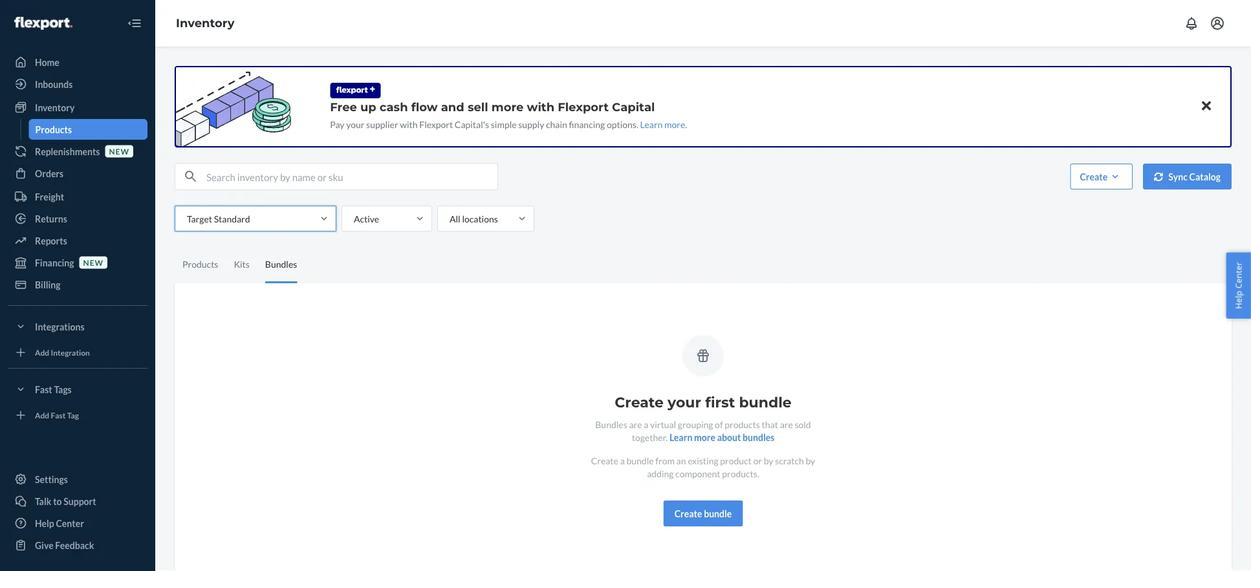 Task type: locate. For each thing, give the bounding box(es) containing it.
more right options.
[[664, 119, 685, 130]]

talk to support button
[[8, 491, 147, 512]]

0 vertical spatial help center
[[1233, 262, 1244, 309]]

chain
[[546, 119, 567, 130]]

0 horizontal spatial bundles
[[265, 259, 297, 270]]

1 horizontal spatial learn
[[669, 432, 692, 443]]

more inside button
[[694, 432, 715, 443]]

1 vertical spatial inventory link
[[8, 97, 147, 118]]

by right scratch
[[806, 455, 815, 466]]

1 vertical spatial flexport
[[419, 119, 453, 130]]

new
[[109, 146, 129, 156], [83, 258, 104, 267]]

bundle inside the create a bundle from an existing product or by scratch by adding component products.
[[626, 455, 654, 466]]

more down 'grouping'
[[694, 432, 715, 443]]

bundles are a virtual grouping of products that are sold together.
[[595, 419, 811, 443]]

0 vertical spatial more
[[491, 100, 524, 114]]

1 are from the left
[[629, 419, 642, 430]]

your right the pay
[[346, 119, 364, 130]]

1 horizontal spatial your
[[668, 394, 701, 411]]

are
[[629, 419, 642, 430], [780, 419, 793, 430]]

a
[[644, 419, 648, 430], [620, 455, 625, 466]]

learn inside free up cash flow and sell more with flexport capital pay your supplier with flexport capital's simple supply chain financing options. learn more .
[[640, 119, 663, 130]]

orders link
[[8, 163, 147, 184]]

add integration
[[35, 348, 90, 357]]

add left integration
[[35, 348, 49, 357]]

0 horizontal spatial by
[[764, 455, 773, 466]]

1 horizontal spatial with
[[527, 100, 554, 114]]

0 vertical spatial center
[[1233, 262, 1244, 289]]

products
[[725, 419, 760, 430]]

new down reports link
[[83, 258, 104, 267]]

fast tags
[[35, 384, 72, 395]]

1 vertical spatial help
[[35, 518, 54, 529]]

flexport
[[558, 100, 609, 114], [419, 119, 453, 130]]

2 are from the left
[[780, 419, 793, 430]]

bundles inside bundles are a virtual grouping of products that are sold together.
[[595, 419, 627, 430]]

0 horizontal spatial your
[[346, 119, 364, 130]]

bundle up that
[[739, 394, 792, 411]]

2 horizontal spatial more
[[694, 432, 715, 443]]

add fast tag
[[35, 410, 79, 420]]

1 horizontal spatial center
[[1233, 262, 1244, 289]]

reports link
[[8, 230, 147, 251]]

close navigation image
[[127, 16, 142, 31]]

0 vertical spatial a
[[644, 419, 648, 430]]

0 vertical spatial learn
[[640, 119, 663, 130]]

0 horizontal spatial a
[[620, 455, 625, 466]]

help center inside button
[[1233, 262, 1244, 309]]

1 horizontal spatial bundle
[[704, 508, 732, 519]]

your
[[346, 119, 364, 130], [668, 394, 701, 411]]

1 vertical spatial learn
[[669, 432, 692, 443]]

1 horizontal spatial help center
[[1233, 262, 1244, 309]]

supply
[[518, 119, 544, 130]]

2 vertical spatial more
[[694, 432, 715, 443]]

0 horizontal spatial inventory link
[[8, 97, 147, 118]]

bundles right kits
[[265, 259, 297, 270]]

new down products link
[[109, 146, 129, 156]]

0 vertical spatial fast
[[35, 384, 52, 395]]

1 vertical spatial help center
[[35, 518, 84, 529]]

create
[[1080, 171, 1108, 182], [615, 394, 664, 411], [591, 455, 618, 466], [674, 508, 702, 519]]

center
[[1233, 262, 1244, 289], [56, 518, 84, 529]]

open account menu image
[[1210, 16, 1225, 31]]

tags
[[54, 384, 72, 395]]

with
[[527, 100, 554, 114], [400, 119, 418, 130]]

capital's
[[455, 119, 489, 130]]

bundles left virtual at the right of the page
[[595, 419, 627, 430]]

0 horizontal spatial center
[[56, 518, 84, 529]]

1 vertical spatial bundle
[[626, 455, 654, 466]]

1 horizontal spatial products
[[182, 259, 218, 270]]

1 horizontal spatial a
[[644, 419, 648, 430]]

1 horizontal spatial are
[[780, 419, 793, 430]]

scratch
[[775, 455, 804, 466]]

bundle down component
[[704, 508, 732, 519]]

learn more about bundles button
[[669, 431, 775, 444]]

help
[[1233, 291, 1244, 309], [35, 518, 54, 529]]

0 vertical spatial help
[[1233, 291, 1244, 309]]

financing
[[35, 257, 74, 268]]

0 horizontal spatial are
[[629, 419, 642, 430]]

flexport up financing
[[558, 100, 609, 114]]

1 horizontal spatial help
[[1233, 291, 1244, 309]]

0 horizontal spatial products
[[35, 124, 72, 135]]

1 horizontal spatial by
[[806, 455, 815, 466]]

are left sold
[[780, 419, 793, 430]]

1 vertical spatial new
[[83, 258, 104, 267]]

help center button
[[1226, 252, 1251, 319]]

0 horizontal spatial help
[[35, 518, 54, 529]]

up
[[360, 100, 376, 114]]

create a bundle from an existing product or by scratch by adding component products.
[[591, 455, 815, 479]]

a up together.
[[644, 419, 648, 430]]

0 horizontal spatial new
[[83, 258, 104, 267]]

1 vertical spatial with
[[400, 119, 418, 130]]

settings link
[[8, 469, 147, 490]]

sell
[[468, 100, 488, 114]]

inventory
[[176, 16, 235, 30], [35, 102, 75, 113]]

new for replenishments
[[109, 146, 129, 156]]

1 horizontal spatial inventory link
[[176, 16, 235, 30]]

0 horizontal spatial with
[[400, 119, 418, 130]]

0 vertical spatial your
[[346, 119, 364, 130]]

products up replenishments
[[35, 124, 72, 135]]

1 vertical spatial a
[[620, 455, 625, 466]]

create inside button
[[674, 508, 702, 519]]

0 vertical spatial inventory link
[[176, 16, 235, 30]]

2 add from the top
[[35, 410, 49, 420]]

help inside "link"
[[35, 518, 54, 529]]

products left kits
[[182, 259, 218, 270]]

1 vertical spatial add
[[35, 410, 49, 420]]

learn down 'grouping'
[[669, 432, 692, 443]]

2 vertical spatial bundle
[[704, 508, 732, 519]]

0 vertical spatial bundles
[[265, 259, 297, 270]]

first
[[705, 394, 735, 411]]

free up cash flow and sell more with flexport capital pay your supplier with flexport capital's simple supply chain financing options. learn more .
[[330, 100, 687, 130]]

0 vertical spatial add
[[35, 348, 49, 357]]

fast
[[35, 384, 52, 395], [51, 410, 66, 420]]

create inside the create a bundle from an existing product or by scratch by adding component products.
[[591, 455, 618, 466]]

that
[[762, 419, 778, 430]]

0 vertical spatial flexport
[[558, 100, 609, 114]]

integrations button
[[8, 316, 147, 337]]

0 horizontal spatial help center
[[35, 518, 84, 529]]

0 vertical spatial products
[[35, 124, 72, 135]]

your up 'grouping'
[[668, 394, 701, 411]]

0 horizontal spatial flexport
[[419, 119, 453, 130]]

target
[[187, 213, 212, 224]]

fast left tags
[[35, 384, 52, 395]]

1 vertical spatial bundles
[[595, 419, 627, 430]]

by right or
[[764, 455, 773, 466]]

0 vertical spatial inventory
[[176, 16, 235, 30]]

1 vertical spatial center
[[56, 518, 84, 529]]

2 by from the left
[[806, 455, 815, 466]]

create for create a bundle from an existing product or by scratch by adding component products.
[[591, 455, 618, 466]]

pay
[[330, 119, 344, 130]]

replenishments
[[35, 146, 100, 157]]

are up together.
[[629, 419, 642, 430]]

learn down capital
[[640, 119, 663, 130]]

fast tags button
[[8, 379, 147, 400]]

1 vertical spatial inventory
[[35, 102, 75, 113]]

bundles
[[265, 259, 297, 270], [595, 419, 627, 430]]

component
[[675, 468, 720, 479]]

create inside button
[[1080, 171, 1108, 182]]

0 vertical spatial bundle
[[739, 394, 792, 411]]

talk
[[35, 496, 51, 507]]

kits
[[234, 259, 250, 270]]

add down fast tags
[[35, 410, 49, 420]]

with down cash
[[400, 119, 418, 130]]

1 vertical spatial more
[[664, 119, 685, 130]]

learn more link
[[640, 119, 685, 130]]

with up supply
[[527, 100, 554, 114]]

1 by from the left
[[764, 455, 773, 466]]

more
[[491, 100, 524, 114], [664, 119, 685, 130], [694, 432, 715, 443]]

bundle
[[739, 394, 792, 411], [626, 455, 654, 466], [704, 508, 732, 519]]

flow
[[411, 100, 438, 114]]

1 add from the top
[[35, 348, 49, 357]]

fast left tag
[[51, 410, 66, 420]]

add for add integration
[[35, 348, 49, 357]]

more up 'simple'
[[491, 100, 524, 114]]

products
[[35, 124, 72, 135], [182, 259, 218, 270]]

a left from
[[620, 455, 625, 466]]

add
[[35, 348, 49, 357], [35, 410, 49, 420]]

1 horizontal spatial new
[[109, 146, 129, 156]]

by
[[764, 455, 773, 466], [806, 455, 815, 466]]

flexport down flow
[[419, 119, 453, 130]]

locations
[[462, 213, 498, 224]]

inventory link
[[176, 16, 235, 30], [8, 97, 147, 118]]

or
[[753, 455, 762, 466]]

freight link
[[8, 186, 147, 207]]

0 horizontal spatial learn
[[640, 119, 663, 130]]

bundle up adding
[[626, 455, 654, 466]]

0 vertical spatial new
[[109, 146, 129, 156]]

inbounds
[[35, 79, 73, 90]]

0 horizontal spatial bundle
[[626, 455, 654, 466]]

center inside "link"
[[56, 518, 84, 529]]

help center
[[1233, 262, 1244, 309], [35, 518, 84, 529]]

1 horizontal spatial bundles
[[595, 419, 627, 430]]



Task type: describe. For each thing, give the bounding box(es) containing it.
virtual
[[650, 419, 676, 430]]

create your first bundle
[[615, 394, 792, 411]]

fast inside dropdown button
[[35, 384, 52, 395]]

to
[[53, 496, 62, 507]]

adding
[[647, 468, 674, 479]]

catalog
[[1189, 171, 1221, 182]]

products link
[[29, 119, 147, 140]]

1 horizontal spatial inventory
[[176, 16, 235, 30]]

of
[[715, 419, 723, 430]]

home
[[35, 57, 59, 68]]

product
[[720, 455, 752, 466]]

bundles for bundles are a virtual grouping of products that are sold together.
[[595, 419, 627, 430]]

grouping
[[678, 419, 713, 430]]

inbounds link
[[8, 74, 147, 94]]

1 vertical spatial fast
[[51, 410, 66, 420]]

home link
[[8, 52, 147, 72]]

sync catalog
[[1168, 171, 1221, 182]]

add fast tag link
[[8, 405, 147, 426]]

new for financing
[[83, 258, 104, 267]]

orders
[[35, 168, 64, 179]]

close image
[[1202, 98, 1211, 114]]

all locations
[[450, 213, 498, 224]]

create button
[[1070, 164, 1133, 190]]

create for create
[[1080, 171, 1108, 182]]

capital
[[612, 100, 655, 114]]

0 vertical spatial with
[[527, 100, 554, 114]]

returns link
[[8, 208, 147, 229]]

sold
[[795, 419, 811, 430]]

learn more about bundles
[[669, 432, 775, 443]]

an
[[676, 455, 686, 466]]

simple
[[491, 119, 517, 130]]

2 horizontal spatial bundle
[[739, 394, 792, 411]]

reports
[[35, 235, 67, 246]]

flexport logo image
[[14, 17, 72, 30]]

give feedback button
[[8, 535, 147, 556]]

0 horizontal spatial inventory
[[35, 102, 75, 113]]

bundles
[[743, 432, 775, 443]]

bundles for bundles
[[265, 259, 297, 270]]

give feedback
[[35, 540, 94, 551]]

all
[[450, 213, 460, 224]]

.
[[685, 119, 687, 130]]

from
[[655, 455, 675, 466]]

your inside free up cash flow and sell more with flexport capital pay your supplier with flexport capital's simple supply chain financing options. learn more .
[[346, 119, 364, 130]]

integration
[[51, 348, 90, 357]]

feedback
[[55, 540, 94, 551]]

bundle inside button
[[704, 508, 732, 519]]

supplier
[[366, 119, 398, 130]]

Search inventory by name or sku text field
[[206, 164, 497, 190]]

create for create your first bundle
[[615, 394, 664, 411]]

free
[[330, 100, 357, 114]]

financing
[[569, 119, 605, 130]]

talk to support
[[35, 496, 96, 507]]

1 horizontal spatial flexport
[[558, 100, 609, 114]]

options.
[[607, 119, 638, 130]]

center inside button
[[1233, 262, 1244, 289]]

target standard
[[187, 213, 250, 224]]

tag
[[67, 410, 79, 420]]

sync alt image
[[1154, 172, 1163, 181]]

create bundle
[[674, 508, 732, 519]]

help center inside "link"
[[35, 518, 84, 529]]

standard
[[214, 213, 250, 224]]

a inside the create a bundle from an existing product or by scratch by adding component products.
[[620, 455, 625, 466]]

1 horizontal spatial more
[[664, 119, 685, 130]]

billing
[[35, 279, 60, 290]]

help center link
[[8, 513, 147, 534]]

freight
[[35, 191, 64, 202]]

existing
[[688, 455, 718, 466]]

create bundle button
[[663, 501, 743, 527]]

1 vertical spatial your
[[668, 394, 701, 411]]

open notifications image
[[1184, 16, 1199, 31]]

integrations
[[35, 321, 84, 332]]

sync
[[1168, 171, 1188, 182]]

returns
[[35, 213, 67, 224]]

settings
[[35, 474, 68, 485]]

and
[[441, 100, 464, 114]]

sync catalog button
[[1143, 164, 1232, 190]]

cash
[[380, 100, 408, 114]]

1 vertical spatial products
[[182, 259, 218, 270]]

add for add fast tag
[[35, 410, 49, 420]]

add integration link
[[8, 342, 147, 363]]

support
[[64, 496, 96, 507]]

billing link
[[8, 274, 147, 295]]

products.
[[722, 468, 759, 479]]

active
[[354, 213, 379, 224]]

a inside bundles are a virtual grouping of products that are sold together.
[[644, 419, 648, 430]]

give
[[35, 540, 53, 551]]

create bundle link
[[663, 501, 743, 527]]

about
[[717, 432, 741, 443]]

create for create bundle
[[674, 508, 702, 519]]

0 horizontal spatial more
[[491, 100, 524, 114]]

together.
[[632, 432, 668, 443]]

help inside button
[[1233, 291, 1244, 309]]

learn inside button
[[669, 432, 692, 443]]



Task type: vqa. For each thing, say whether or not it's contained in the screenshot.
Introduction to Reporting
no



